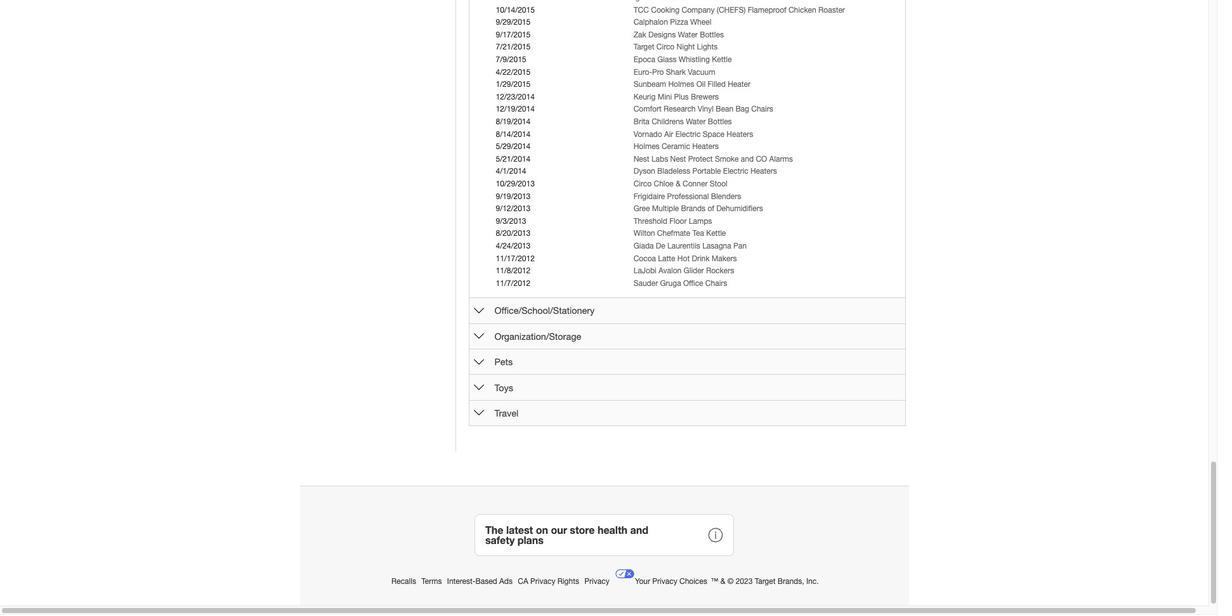Task type: describe. For each thing, give the bounding box(es) containing it.
sunbeam holmes oil filled heater link
[[634, 80, 750, 89]]

row containing 8/20/2013
[[495, 228, 888, 240]]

our
[[551, 524, 567, 536]]

your privacy choices link
[[615, 564, 709, 586]]

conner
[[683, 179, 708, 188]]

alarms
[[769, 155, 793, 164]]

gruga
[[660, 279, 681, 288]]

9/12/2013
[[496, 204, 530, 213]]

sauder gruga office chairs
[[634, 279, 727, 288]]

dyson
[[634, 167, 655, 176]]

9/19/2013
[[496, 192, 530, 201]]

rights
[[557, 577, 579, 586]]

row containing 4/22/2015
[[495, 66, 888, 79]]

1 privacy from the left
[[530, 577, 555, 586]]

interest-based ads link
[[447, 577, 515, 586]]

plus
[[674, 92, 689, 101]]

ca
[[518, 577, 528, 586]]

sunbeam
[[634, 80, 666, 89]]

giada
[[634, 242, 654, 251]]

4/24/2013
[[496, 242, 530, 251]]

row containing 4/24/2013
[[495, 240, 888, 253]]

3 privacy from the left
[[652, 577, 677, 586]]

cocoa
[[634, 254, 656, 263]]

brands
[[681, 204, 705, 213]]

store
[[570, 524, 595, 536]]

vinyl
[[698, 105, 714, 114]]

row containing 12/19/2014
[[495, 104, 888, 116]]

rockers
[[706, 267, 734, 275]]

research
[[664, 105, 696, 114]]

pan
[[733, 242, 747, 251]]

gree multiple brands of dehumidifiers link
[[634, 204, 763, 213]]

row containing 9/3/2013
[[495, 216, 888, 228]]

kettle for wilton chefmate tea kettle
[[706, 229, 726, 238]]

avalon
[[659, 267, 682, 275]]

lamps
[[689, 217, 712, 226]]

bottles for zak designs water bottles
[[700, 30, 724, 39]]

2 nest from the left
[[670, 155, 686, 164]]

11/8/2012
[[496, 267, 530, 275]]

tcc
[[634, 5, 649, 14]]

row containing 10/14/2015
[[495, 4, 888, 17]]

ads
[[499, 577, 513, 586]]

bladeless
[[657, 167, 690, 176]]

air
[[664, 130, 673, 139]]

circo chloe & conner stool
[[634, 179, 727, 188]]

water for childrens
[[686, 117, 706, 126]]

12/19/2014
[[496, 105, 535, 114]]

dyson bladeless portable electric heaters
[[634, 167, 777, 176]]

4/22/2015
[[496, 68, 530, 77]]

chefmate
[[657, 229, 690, 238]]

office/school/stationery link
[[495, 305, 595, 316]]

9/29/2015
[[496, 18, 530, 27]]

cooking
[[651, 5, 680, 14]]

row containing 7/21/2015
[[495, 41, 888, 54]]

the
[[485, 524, 503, 536]]

nest labs nest protect smoke and co alarms link
[[634, 155, 793, 164]]

threshold floor lamps
[[634, 217, 712, 226]]

lajobi
[[634, 267, 656, 275]]

euro-pro shark vacuum
[[634, 68, 715, 77]]

plans
[[517, 534, 544, 546]]

lajobi avalon glider rockers link
[[634, 267, 734, 275]]

1 horizontal spatial electric
[[723, 167, 748, 176]]

brita childrens water bottles
[[634, 117, 732, 126]]

2023
[[736, 577, 753, 586]]

0 vertical spatial holmes
[[668, 80, 694, 89]]

terms link
[[421, 577, 444, 586]]

comfort research vinyl bean bag chairs link
[[634, 105, 773, 114]]

glider
[[684, 267, 704, 275]]

keurig mini plus brewers link
[[634, 92, 719, 101]]

0 vertical spatial electric
[[675, 130, 701, 139]]

ca privacy rights link
[[518, 577, 581, 586]]

roaster
[[818, 5, 845, 14]]

epoca glass whistling kettle
[[634, 55, 732, 64]]

target circo night lights link
[[634, 43, 718, 52]]

circle arrow e image for office/school/stationery
[[474, 306, 484, 316]]

hot
[[677, 254, 690, 263]]

1 horizontal spatial &
[[721, 577, 725, 586]]

latte
[[658, 254, 675, 263]]

comfort
[[634, 105, 661, 114]]

on
[[536, 524, 548, 536]]

tcc cooking company (chefs) flameproof chicken roaster
[[634, 5, 845, 14]]

professional
[[667, 192, 709, 201]]

row containing 9/19/2013
[[495, 191, 888, 203]]

11/7/2012
[[496, 279, 530, 288]]

toys link
[[495, 382, 513, 393]]

frigidaire
[[634, 192, 665, 201]]

organization/storage link
[[495, 331, 581, 342]]

8/14/2014
[[496, 130, 530, 139]]

row containing 9/17/2015
[[495, 29, 888, 41]]

your privacy choices
[[635, 577, 707, 586]]

10/29/2013
[[496, 179, 535, 188]]

filled
[[708, 80, 726, 89]]

heaters for electric
[[750, 167, 777, 176]]

mini
[[658, 92, 672, 101]]

1 nest from the left
[[634, 155, 649, 164]]

circo chloe & conner stool link
[[634, 179, 727, 188]]

euro-
[[634, 68, 652, 77]]

blenders
[[711, 192, 741, 201]]



Task type: vqa. For each thing, say whether or not it's contained in the screenshot.
6th circle arrow e icon
no



Task type: locate. For each thing, give the bounding box(es) containing it.
0 horizontal spatial holmes
[[634, 142, 660, 151]]

1 vertical spatial water
[[686, 117, 706, 126]]

circle arrow e image for pets
[[474, 357, 484, 367]]

bottles down the bean
[[708, 117, 732, 126]]

electric
[[675, 130, 701, 139], [723, 167, 748, 176]]

bottles for brita childrens water bottles
[[708, 117, 732, 126]]

row down brita childrens water bottles link
[[495, 129, 888, 141]]

threshold floor lamps link
[[634, 217, 712, 226]]

1 vertical spatial bottles
[[708, 117, 732, 126]]

and right health
[[630, 524, 648, 536]]

row containing 11/7/2012
[[495, 278, 888, 290]]

oil
[[696, 80, 706, 89]]

7 row from the top
[[495, 66, 888, 79]]

0 vertical spatial and
[[741, 155, 754, 164]]

row containing 5/21/2014
[[495, 153, 888, 166]]

row containing 8/19/2014
[[495, 116, 888, 129]]

bag
[[736, 105, 749, 114]]

lasagna
[[702, 242, 731, 251]]

recalls
[[391, 577, 416, 586]]

chairs down rockers
[[705, 279, 727, 288]]

& inside row
[[676, 179, 681, 188]]

0 vertical spatial kettle
[[712, 55, 732, 64]]

your
[[635, 577, 650, 586]]

row down vornado air electric space heaters 'link'
[[495, 141, 888, 153]]

0 horizontal spatial chairs
[[705, 279, 727, 288]]

euro-pro shark vacuum link
[[634, 68, 715, 77]]

office/school/stationery
[[495, 305, 595, 316]]

glass
[[657, 55, 677, 64]]

row up plus
[[495, 79, 888, 91]]

choices
[[679, 577, 707, 586]]

row containing 4/1/2014
[[495, 166, 888, 178]]

19 row from the top
[[495, 216, 888, 228]]

24 row from the top
[[495, 278, 888, 290]]

row down the professional
[[495, 203, 888, 216]]

©
[[727, 577, 734, 586]]

travel link
[[495, 408, 518, 419]]

row up sunbeam holmes oil filled heater link in the top of the page
[[495, 66, 888, 79]]

0 horizontal spatial target
[[634, 43, 654, 52]]

chairs right "bag"
[[751, 105, 773, 114]]

row down brands
[[495, 216, 888, 228]]

kettle for epoca glass whistling kettle
[[712, 55, 732, 64]]

of
[[708, 204, 714, 213]]

0 vertical spatial chairs
[[751, 105, 773, 114]]

row up the company
[[495, 0, 888, 4]]

target circo night lights
[[634, 43, 718, 52]]

privacy right your
[[652, 577, 677, 586]]

0 horizontal spatial and
[[630, 524, 648, 536]]

2 vertical spatial circle arrow e image
[[474, 408, 484, 418]]

1 horizontal spatial and
[[741, 155, 754, 164]]

row containing 11/17/2012
[[495, 253, 888, 265]]

recalls terms interest-based ads ca privacy rights privacy
[[391, 577, 612, 586]]

circo up glass
[[656, 43, 675, 52]]

bottles up lights on the right of the page
[[700, 30, 724, 39]]

1 vertical spatial heaters
[[692, 142, 719, 151]]

safety
[[485, 534, 515, 546]]

0 vertical spatial circo
[[656, 43, 675, 52]]

and inside the latest on our store health and safety plans
[[630, 524, 648, 536]]

keurig
[[634, 92, 656, 101]]

21 row from the top
[[495, 240, 888, 253]]

11 row from the top
[[495, 116, 888, 129]]

designs
[[648, 30, 676, 39]]

5 row from the top
[[495, 41, 888, 54]]

and
[[741, 155, 754, 164], [630, 524, 648, 536]]

1 circle arrow e image from the top
[[474, 306, 484, 316]]

heaters up the 'protect'
[[692, 142, 719, 151]]

8/20/2013
[[496, 229, 530, 238]]

row containing 5/29/2014
[[495, 141, 888, 153]]

giada de laurentiis lasagna pan
[[634, 242, 747, 251]]

12/23/2014
[[496, 92, 535, 101]]

row up brita childrens water bottles link
[[495, 104, 888, 116]]

4/1/2014
[[496, 167, 526, 176]]

1 horizontal spatial target
[[755, 577, 776, 586]]

vacuum
[[688, 68, 715, 77]]

0 horizontal spatial circo
[[634, 179, 652, 188]]

0 horizontal spatial electric
[[675, 130, 701, 139]]

circle arrow e image left the travel
[[474, 408, 484, 418]]

1 vertical spatial holmes
[[634, 142, 660, 151]]

4 row from the top
[[495, 29, 888, 41]]

1 vertical spatial &
[[721, 577, 725, 586]]

co
[[756, 155, 767, 164]]

0 vertical spatial &
[[676, 179, 681, 188]]

holmes
[[668, 80, 694, 89], [634, 142, 660, 151]]

2 horizontal spatial privacy
[[652, 577, 677, 586]]

16 row from the top
[[495, 178, 888, 191]]

electric down brita childrens water bottles link
[[675, 130, 701, 139]]

1 horizontal spatial circo
[[656, 43, 675, 52]]

circle arrow e image for travel
[[474, 408, 484, 418]]

1 vertical spatial circle arrow e image
[[474, 383, 484, 393]]

1 vertical spatial circo
[[634, 179, 652, 188]]

zak designs water bottles
[[634, 30, 724, 39]]

heaters for space
[[727, 130, 753, 139]]

shark
[[666, 68, 686, 77]]

threshold
[[634, 217, 667, 226]]

0 horizontal spatial nest
[[634, 155, 649, 164]]

row up 'wheel'
[[495, 4, 888, 17]]

1 horizontal spatial nest
[[670, 155, 686, 164]]

1 horizontal spatial privacy
[[584, 577, 609, 586]]

vornado
[[634, 130, 662, 139]]

holmes up plus
[[668, 80, 694, 89]]

0 vertical spatial water
[[678, 30, 698, 39]]

row containing 10/29/2013
[[495, 178, 888, 191]]

row containing 9/12/2013
[[495, 203, 888, 216]]

vornado air electric space heaters
[[634, 130, 753, 139]]

heaters down "bag"
[[727, 130, 753, 139]]

circle arrow e image
[[474, 306, 484, 316], [474, 383, 484, 393]]

water up night
[[678, 30, 698, 39]]

bean
[[716, 105, 733, 114]]

9 row from the top
[[495, 91, 888, 104]]

circle arrow e image for organization/storage
[[474, 331, 484, 342]]

1 vertical spatial electric
[[723, 167, 748, 176]]

circle arrow e image for toys
[[474, 383, 484, 393]]

™
[[711, 577, 718, 586]]

1 vertical spatial circle arrow e image
[[474, 357, 484, 367]]

row containing 8/14/2014
[[495, 129, 888, 141]]

brewers
[[691, 92, 719, 101]]

kettle up 'lasagna' at the top of the page
[[706, 229, 726, 238]]

™ & © 2023 target brands, inc.
[[711, 577, 819, 586]]

0 horizontal spatial &
[[676, 179, 681, 188]]

heaters down co
[[750, 167, 777, 176]]

3 circle arrow e image from the top
[[474, 408, 484, 418]]

flameproof
[[748, 5, 786, 14]]

frigidaire professional blenders link
[[634, 192, 741, 201]]

privacy right rights
[[584, 577, 609, 586]]

keurig mini plus brewers
[[634, 92, 719, 101]]

circle arrow e image
[[474, 331, 484, 342], [474, 357, 484, 367], [474, 408, 484, 418]]

row down sunbeam holmes oil filled heater link in the top of the page
[[495, 91, 888, 104]]

row
[[495, 0, 888, 4], [495, 4, 888, 17], [495, 17, 888, 29], [495, 29, 888, 41], [495, 41, 888, 54], [495, 54, 888, 66], [495, 66, 888, 79], [495, 79, 888, 91], [495, 91, 888, 104], [495, 104, 888, 116], [495, 116, 888, 129], [495, 129, 888, 141], [495, 141, 888, 153], [495, 153, 888, 166], [495, 166, 888, 178], [495, 178, 888, 191], [495, 191, 888, 203], [495, 203, 888, 216], [495, 216, 888, 228], [495, 228, 888, 240], [495, 240, 888, 253], [495, 253, 888, 265], [495, 265, 888, 278], [495, 278, 888, 290]]

circle arrow e image left pets link
[[474, 357, 484, 367]]

row up conner
[[495, 166, 888, 178]]

&
[[676, 179, 681, 188], [721, 577, 725, 586]]

2 privacy from the left
[[584, 577, 609, 586]]

sauder gruga office chairs link
[[634, 279, 727, 288]]

row containing 7/9/2015
[[495, 54, 888, 66]]

2 row from the top
[[495, 4, 888, 17]]

1 vertical spatial chairs
[[705, 279, 727, 288]]

pro
[[652, 68, 664, 77]]

22 row from the top
[[495, 253, 888, 265]]

makers
[[712, 254, 737, 263]]

wilton
[[634, 229, 655, 238]]

based
[[475, 577, 497, 586]]

nest down holmes ceramic heaters in the top right of the page
[[670, 155, 686, 164]]

row up giada de laurentiis lasagna pan
[[495, 228, 888, 240]]

1 circle arrow e image from the top
[[474, 331, 484, 342]]

1 vertical spatial target
[[755, 577, 776, 586]]

2 circle arrow e image from the top
[[474, 357, 484, 367]]

night
[[677, 43, 695, 52]]

1 horizontal spatial holmes
[[668, 80, 694, 89]]

& left © at the right of page
[[721, 577, 725, 586]]

0 vertical spatial target
[[634, 43, 654, 52]]

brita
[[634, 117, 650, 126]]

0 vertical spatial circle arrow e image
[[474, 331, 484, 342]]

cocoa latte hot drink makers link
[[634, 254, 737, 263]]

health
[[598, 524, 627, 536]]

1 vertical spatial and
[[630, 524, 648, 536]]

smoke
[[715, 155, 739, 164]]

0 vertical spatial heaters
[[727, 130, 753, 139]]

row up night
[[495, 29, 888, 41]]

brands,
[[778, 577, 804, 586]]

14 row from the top
[[495, 153, 888, 166]]

portable
[[692, 167, 721, 176]]

0 vertical spatial circle arrow e image
[[474, 306, 484, 316]]

holmes down vornado
[[634, 142, 660, 151]]

2 circle arrow e image from the top
[[474, 383, 484, 393]]

cocoa latte hot drink makers
[[634, 254, 737, 263]]

row up dyson bladeless portable electric heaters
[[495, 153, 888, 166]]

18 row from the top
[[495, 203, 888, 216]]

toys
[[495, 382, 513, 393]]

row containing 12/23/2014
[[495, 91, 888, 104]]

drink
[[692, 254, 710, 263]]

dehumidifiers
[[716, 204, 763, 213]]

row containing 11/8/2012
[[495, 265, 888, 278]]

row down glider
[[495, 278, 888, 290]]

calphalon
[[634, 18, 668, 27]]

electric down the smoke
[[723, 167, 748, 176]]

6 row from the top
[[495, 54, 888, 66]]

nest
[[634, 155, 649, 164], [670, 155, 686, 164]]

1/29/2015
[[496, 80, 530, 89]]

row up brands
[[495, 191, 888, 203]]

1 horizontal spatial chairs
[[751, 105, 773, 114]]

& down bladeless
[[676, 179, 681, 188]]

(chefs)
[[717, 5, 746, 14]]

circle arrow e image left organization/storage
[[474, 331, 484, 342]]

row up office
[[495, 265, 888, 278]]

kettle down lights on the right of the page
[[712, 55, 732, 64]]

zak designs water bottles link
[[634, 30, 724, 39]]

logo image
[[615, 564, 635, 584]]

17 row from the top
[[495, 191, 888, 203]]

water for designs
[[678, 30, 698, 39]]

wheel
[[690, 18, 711, 27]]

0 vertical spatial bottles
[[700, 30, 724, 39]]

13 row from the top
[[495, 141, 888, 153]]

11/17/2012
[[496, 254, 535, 263]]

row containing 9/29/2015
[[495, 17, 888, 29]]

target up 'epoca'
[[634, 43, 654, 52]]

privacy right ca
[[530, 577, 555, 586]]

zak
[[634, 30, 646, 39]]

12 row from the top
[[495, 129, 888, 141]]

10 row from the top
[[495, 104, 888, 116]]

company
[[682, 5, 715, 14]]

circo down the dyson
[[634, 179, 652, 188]]

tcc cooking company (chefs) flameproof chicken roaster link
[[634, 5, 845, 14]]

row up the professional
[[495, 178, 888, 191]]

and left co
[[741, 155, 754, 164]]

target right 2023
[[755, 577, 776, 586]]

giada de laurentiis lasagna pan link
[[634, 242, 747, 251]]

2 vertical spatial heaters
[[750, 167, 777, 176]]

3 row from the top
[[495, 17, 888, 29]]

row up glider
[[495, 253, 888, 265]]

23 row from the top
[[495, 265, 888, 278]]

8 row from the top
[[495, 79, 888, 91]]

holmes ceramic heaters
[[634, 142, 719, 151]]

water up vornado air electric space heaters 'link'
[[686, 117, 706, 126]]

1 row from the top
[[495, 0, 888, 4]]

row down the company
[[495, 17, 888, 29]]

row up cocoa latte hot drink makers link
[[495, 240, 888, 253]]

childrens
[[652, 117, 684, 126]]

row containing 1/29/2015
[[495, 79, 888, 91]]

1 vertical spatial kettle
[[706, 229, 726, 238]]

0 horizontal spatial privacy
[[530, 577, 555, 586]]

pets link
[[495, 357, 513, 367]]

20 row from the top
[[495, 228, 888, 240]]

sunbeam holmes oil filled heater
[[634, 80, 750, 89]]

row up "whistling"
[[495, 41, 888, 54]]

row down night
[[495, 54, 888, 66]]

nest up the dyson
[[634, 155, 649, 164]]

row up vornado air electric space heaters on the right
[[495, 116, 888, 129]]

15 row from the top
[[495, 166, 888, 178]]



